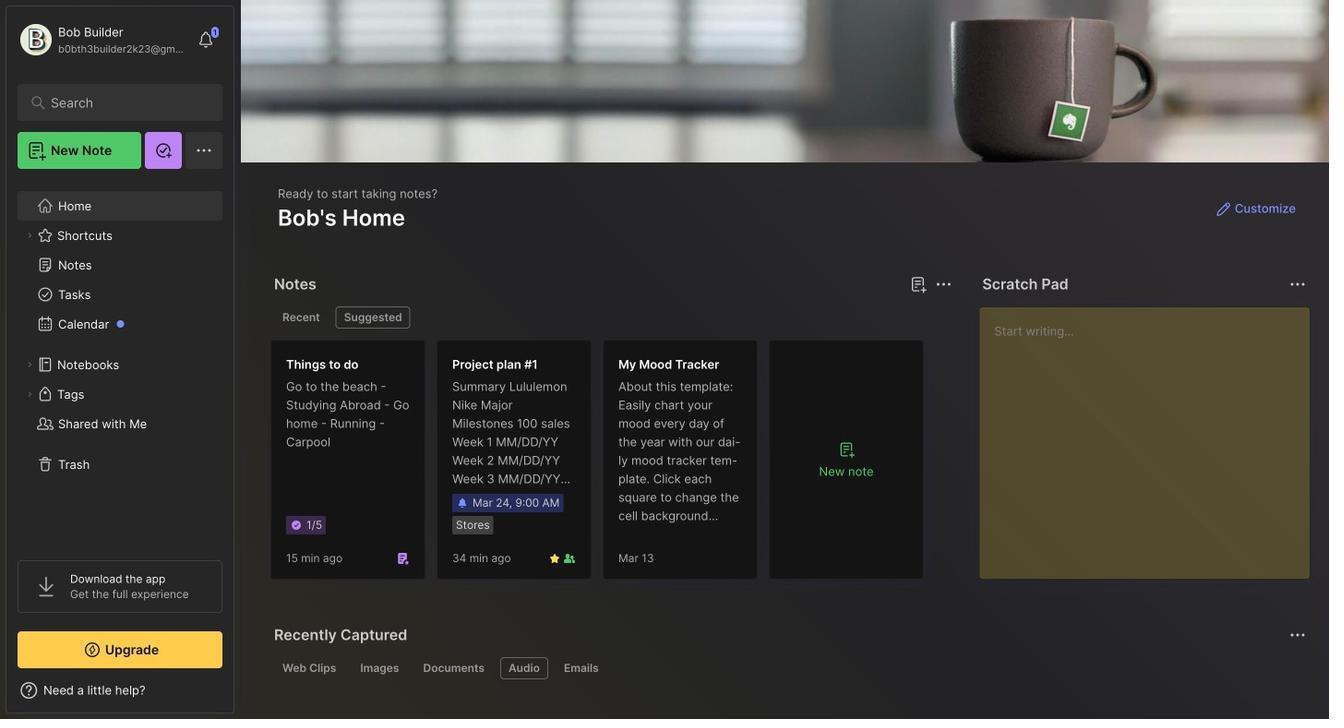 Task type: locate. For each thing, give the bounding box(es) containing it.
0 vertical spatial tab list
[[274, 306, 949, 329]]

tab
[[274, 306, 328, 329], [336, 306, 410, 329], [274, 657, 345, 679], [352, 657, 408, 679], [415, 657, 493, 679], [500, 657, 548, 679], [556, 657, 607, 679]]

None search field
[[51, 91, 198, 114]]

1 tab list from the top
[[274, 306, 949, 329]]

1 more actions field from the left
[[931, 271, 957, 297]]

2 more actions image from the left
[[1287, 273, 1309, 295]]

More actions field
[[931, 271, 957, 297], [1285, 271, 1311, 297]]

1 horizontal spatial more actions image
[[1287, 273, 1309, 295]]

click to collapse image
[[233, 685, 247, 707]]

tab list
[[274, 306, 949, 329], [274, 657, 1303, 679]]

0 horizontal spatial more actions image
[[933, 273, 955, 295]]

1 more actions image from the left
[[933, 273, 955, 295]]

2 tab list from the top
[[274, 657, 1303, 679]]

expand tags image
[[24, 389, 35, 400]]

1 horizontal spatial more actions field
[[1285, 271, 1311, 297]]

row group
[[270, 340, 935, 591]]

Start writing… text field
[[994, 307, 1309, 564]]

1 vertical spatial tab list
[[274, 657, 1303, 679]]

more actions image
[[933, 273, 955, 295], [1287, 273, 1309, 295]]

2 more actions field from the left
[[1285, 271, 1311, 297]]

0 horizontal spatial more actions field
[[931, 271, 957, 297]]

more actions image for 1st more actions field from the left
[[933, 273, 955, 295]]

Account field
[[18, 21, 188, 58]]

tree
[[6, 180, 234, 544]]



Task type: vqa. For each thing, say whether or not it's contained in the screenshot.
Create new tag image
no



Task type: describe. For each thing, give the bounding box(es) containing it.
none search field inside main element
[[51, 91, 198, 114]]

tree inside main element
[[6, 180, 234, 544]]

Search text field
[[51, 94, 198, 112]]

main element
[[0, 0, 240, 719]]

more actions image for first more actions field from the right
[[1287, 273, 1309, 295]]

expand notebooks image
[[24, 359, 35, 370]]

WHAT'S NEW field
[[6, 676, 234, 705]]



